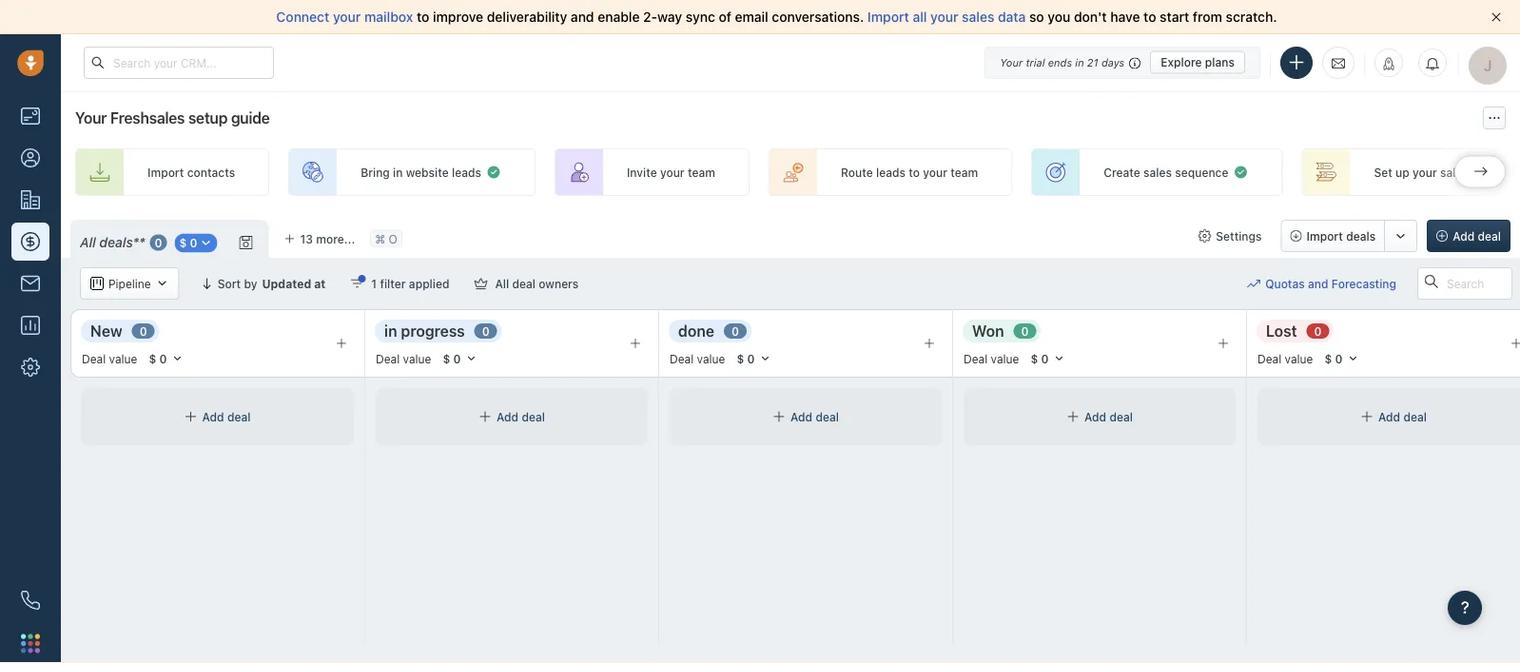 Task type: vqa. For each thing, say whether or not it's contained in the screenshot.
the topmost "ACTIVITY"
no



Task type: locate. For each thing, give the bounding box(es) containing it.
deal value down in progress
[[376, 352, 431, 365]]

add deal button
[[1427, 220, 1511, 252]]

2-
[[643, 9, 657, 25]]

import all your sales data link
[[868, 9, 1029, 25]]

$ 0 for lost
[[1325, 352, 1343, 365]]

conversations.
[[772, 9, 864, 25]]

days
[[1102, 56, 1125, 69]]

to right mailbox
[[417, 9, 429, 25]]

by
[[244, 277, 257, 290]]

2 value from the left
[[403, 352, 431, 365]]

1 vertical spatial your
[[75, 109, 107, 127]]

1 vertical spatial import
[[147, 165, 184, 179]]

quotas
[[1265, 277, 1305, 290]]

contacts
[[187, 165, 235, 179]]

invite your team link
[[555, 148, 750, 196]]

import up quotas and forecasting at the right of the page
[[1307, 229, 1343, 243]]

$ 0 button for new
[[140, 348, 192, 369]]

updated
[[262, 277, 311, 290]]

your left mailbox
[[333, 9, 361, 25]]

add for done
[[791, 410, 813, 423]]

1 horizontal spatial team
[[951, 165, 978, 179]]

5 value from the left
[[1285, 352, 1313, 365]]

have
[[1111, 9, 1140, 25]]

value down done
[[697, 352, 725, 365]]

website
[[406, 165, 449, 179]]

4 deal from the left
[[964, 352, 988, 365]]

3 deal from the left
[[670, 352, 694, 365]]

1 horizontal spatial sales
[[1144, 165, 1172, 179]]

your right up
[[1413, 165, 1437, 179]]

your
[[333, 9, 361, 25], [931, 9, 959, 25], [660, 165, 685, 179], [923, 165, 948, 179], [1413, 165, 1437, 179]]

2 deal value from the left
[[376, 352, 431, 365]]

filter
[[380, 277, 406, 290]]

container_wx8msf4aqz5i3rn1 image inside pipeline popup button
[[156, 277, 169, 290]]

$ inside popup button
[[179, 237, 187, 250]]

your for your freshsales setup guide
[[75, 109, 107, 127]]

2 * from the left
[[139, 235, 145, 250]]

1 team from the left
[[688, 165, 715, 179]]

create sales sequence
[[1104, 165, 1229, 179]]

all
[[913, 9, 927, 25]]

0 horizontal spatial leads
[[452, 165, 481, 179]]

1 horizontal spatial your
[[1000, 56, 1023, 69]]

mailbox
[[364, 9, 413, 25]]

4 value from the left
[[991, 352, 1019, 365]]

don't
[[1074, 9, 1107, 25]]

team
[[688, 165, 715, 179], [951, 165, 978, 179]]

deals inside button
[[1346, 229, 1376, 243]]

all deals * * 0
[[80, 235, 162, 250]]

deal for new
[[227, 410, 251, 423]]

value down lost
[[1285, 352, 1313, 365]]

1 deal from the left
[[82, 352, 106, 365]]

sort
[[218, 277, 241, 290]]

0 horizontal spatial all
[[80, 235, 96, 250]]

deal value for done
[[670, 352, 725, 365]]

quotas and forecasting
[[1265, 277, 1397, 290]]

deals up pipeline on the top
[[99, 235, 133, 250]]

your left freshsales
[[75, 109, 107, 127]]

$ 0 button for lost
[[1316, 348, 1368, 369]]

$ for new
[[149, 352, 156, 365]]

13 more... button
[[274, 225, 366, 252]]

$ 0 for new
[[149, 352, 167, 365]]

$ 0 button
[[169, 232, 223, 254]]

2 horizontal spatial sales
[[1440, 165, 1469, 179]]

sales left the pipeline
[[1440, 165, 1469, 179]]

in right bring
[[393, 165, 403, 179]]

settings button
[[1189, 220, 1272, 252]]

0
[[155, 236, 162, 249], [190, 237, 197, 250], [140, 324, 147, 338], [482, 324, 490, 338], [732, 324, 739, 338], [1021, 324, 1029, 338], [1314, 324, 1322, 338], [159, 352, 167, 365], [453, 352, 461, 365], [747, 352, 755, 365], [1041, 352, 1049, 365], [1335, 352, 1343, 365]]

4 deal value from the left
[[964, 352, 1019, 365]]

in left "progress"
[[384, 322, 397, 340]]

in left 21
[[1075, 56, 1084, 69]]

sequence
[[1175, 165, 1229, 179]]

container_wx8msf4aqz5i3rn1 image
[[486, 165, 501, 180], [156, 277, 169, 290], [350, 277, 364, 290], [474, 277, 488, 290], [184, 410, 197, 423], [773, 410, 786, 423], [1067, 410, 1080, 423]]

to right route
[[909, 165, 920, 179]]

your for your trial ends in 21 days
[[1000, 56, 1023, 69]]

sales right create
[[1144, 165, 1172, 179]]

bring in website leads
[[361, 165, 481, 179]]

value down in progress
[[403, 352, 431, 365]]

1 horizontal spatial and
[[1308, 277, 1329, 290]]

1 horizontal spatial deals
[[1346, 229, 1376, 243]]

leads right route
[[876, 165, 906, 179]]

you
[[1048, 9, 1071, 25]]

deal down new
[[82, 352, 106, 365]]

2 horizontal spatial to
[[1144, 9, 1156, 25]]

$ 0 for in progress
[[443, 352, 461, 365]]

to
[[417, 9, 429, 25], [1144, 9, 1156, 25], [909, 165, 920, 179]]

$ for in progress
[[443, 352, 450, 365]]

deal down in progress
[[376, 352, 400, 365]]

0 vertical spatial your
[[1000, 56, 1023, 69]]

$ for lost
[[1325, 352, 1332, 365]]

sales
[[962, 9, 995, 25], [1144, 165, 1172, 179], [1440, 165, 1469, 179]]

phone element
[[11, 581, 49, 619]]

*
[[133, 235, 139, 250], [139, 235, 145, 250]]

sales inside 'link'
[[1144, 165, 1172, 179]]

way
[[657, 9, 682, 25]]

container_wx8msf4aqz5i3rn1 image inside create sales sequence 'link'
[[1233, 165, 1249, 180]]

value
[[109, 352, 137, 365], [403, 352, 431, 365], [697, 352, 725, 365], [991, 352, 1019, 365], [1285, 352, 1313, 365]]

1 horizontal spatial import
[[868, 9, 909, 25]]

setup
[[188, 109, 228, 127]]

start
[[1160, 9, 1190, 25]]

0 vertical spatial and
[[571, 9, 594, 25]]

pipeline button
[[80, 267, 179, 300]]

1 vertical spatial all
[[495, 277, 509, 290]]

deal value down new
[[82, 352, 137, 365]]

$ 0
[[179, 237, 197, 250], [149, 352, 167, 365], [443, 352, 461, 365], [737, 352, 755, 365], [1031, 352, 1049, 365], [1325, 352, 1343, 365]]

add deal
[[1453, 229, 1501, 243], [202, 410, 251, 423], [497, 410, 545, 423], [791, 410, 839, 423], [1085, 410, 1133, 423], [1379, 410, 1427, 423]]

$ 0 for done
[[737, 352, 755, 365]]

your right all
[[931, 9, 959, 25]]

import left all
[[868, 9, 909, 25]]

your freshsales setup guide
[[75, 109, 270, 127]]

settings
[[1216, 229, 1262, 243]]

value down new
[[109, 352, 137, 365]]

add
[[1453, 229, 1475, 243], [202, 410, 224, 423], [497, 410, 519, 423], [791, 410, 813, 423], [1085, 410, 1107, 423], [1379, 410, 1401, 423]]

1 leads from the left
[[452, 165, 481, 179]]

container_wx8msf4aqz5i3rn1 image
[[1233, 165, 1249, 180], [1198, 229, 1211, 243], [199, 237, 213, 250], [90, 277, 104, 290], [1247, 277, 1261, 290], [479, 410, 492, 423], [1361, 410, 1374, 423]]

2 leads from the left
[[876, 165, 906, 179]]

deal value down won
[[964, 352, 1019, 365]]

import
[[868, 9, 909, 25], [147, 165, 184, 179], [1307, 229, 1343, 243]]

sales left data
[[962, 9, 995, 25]]

$ 0 button inside popup button
[[175, 234, 217, 253]]

deal down lost
[[1258, 352, 1282, 365]]

0 horizontal spatial deals
[[99, 235, 133, 250]]

deal value for new
[[82, 352, 137, 365]]

phone image
[[21, 591, 40, 610]]

deal for done
[[670, 352, 694, 365]]

5 deal from the left
[[1258, 352, 1282, 365]]

deals
[[1346, 229, 1376, 243], [99, 235, 133, 250]]

improve
[[433, 9, 483, 25]]

5 deal value from the left
[[1258, 352, 1313, 365]]

all up pipeline popup button
[[80, 235, 96, 250]]

set up your sales pipeline link
[[1302, 148, 1520, 196]]

your
[[1000, 56, 1023, 69], [75, 109, 107, 127]]

deal value
[[82, 352, 137, 365], [376, 352, 431, 365], [670, 352, 725, 365], [964, 352, 1019, 365], [1258, 352, 1313, 365]]

1 vertical spatial in
[[393, 165, 403, 179]]

3 deal value from the left
[[670, 352, 725, 365]]

and
[[571, 9, 594, 25], [1308, 277, 1329, 290]]

1 horizontal spatial leads
[[876, 165, 906, 179]]

⌘
[[375, 232, 386, 245]]

container_wx8msf4aqz5i3rn1 image inside quotas and forecasting link
[[1247, 277, 1261, 290]]

deal down done
[[670, 352, 694, 365]]

2 vertical spatial import
[[1307, 229, 1343, 243]]

deals for import
[[1346, 229, 1376, 243]]

2 deal from the left
[[376, 352, 400, 365]]

0 horizontal spatial import
[[147, 165, 184, 179]]

quotas and forecasting link
[[1247, 267, 1416, 300]]

invite
[[627, 165, 657, 179]]

import contacts link
[[75, 148, 269, 196]]

import inside button
[[1307, 229, 1343, 243]]

leads right website
[[452, 165, 481, 179]]

1 value from the left
[[109, 352, 137, 365]]

deals up forecasting
[[1346, 229, 1376, 243]]

value down won
[[991, 352, 1019, 365]]

deal down won
[[964, 352, 988, 365]]

connect your mailbox to improve deliverability and enable 2-way sync of email conversations. import all your sales data so you don't have to start from scratch.
[[276, 9, 1277, 25]]

2 horizontal spatial import
[[1307, 229, 1343, 243]]

0 horizontal spatial your
[[75, 109, 107, 127]]

your right invite
[[660, 165, 685, 179]]

import left contacts
[[147, 165, 184, 179]]

import for import deals
[[1307, 229, 1343, 243]]

to left the start
[[1144, 9, 1156, 25]]

deal value down lost
[[1258, 352, 1313, 365]]

deal value down done
[[670, 352, 725, 365]]

and right quotas
[[1308, 277, 1329, 290]]

in progress
[[384, 322, 465, 340]]

leads
[[452, 165, 481, 179], [876, 165, 906, 179]]

set up your sales pipeline
[[1374, 165, 1515, 179]]

1 deal value from the left
[[82, 352, 137, 365]]

1 horizontal spatial all
[[495, 277, 509, 290]]

your left trial
[[1000, 56, 1023, 69]]

$ 0 button
[[175, 234, 217, 253], [140, 348, 192, 369], [434, 348, 486, 369], [728, 348, 780, 369], [1022, 348, 1074, 369], [1316, 348, 1368, 369]]

0 vertical spatial all
[[80, 235, 96, 250]]

close image
[[1492, 12, 1501, 22]]

3 value from the left
[[697, 352, 725, 365]]

all left owners
[[495, 277, 509, 290]]

and left "enable"
[[571, 9, 594, 25]]

route leads to your team link
[[769, 148, 1012, 196]]

0 horizontal spatial team
[[688, 165, 715, 179]]

all inside all deal owners button
[[495, 277, 509, 290]]



Task type: describe. For each thing, give the bounding box(es) containing it.
all deal owners
[[495, 277, 579, 290]]

⌘ o
[[375, 232, 398, 245]]

bring
[[361, 165, 390, 179]]

$ 0 button for won
[[1022, 348, 1074, 369]]

from
[[1193, 9, 1223, 25]]

bring in website leads link
[[288, 148, 536, 196]]

deal value for in progress
[[376, 352, 431, 365]]

0 inside popup button
[[190, 237, 197, 250]]

pipeline
[[1472, 165, 1515, 179]]

scratch.
[[1226, 9, 1277, 25]]

add deal for won
[[1085, 410, 1133, 423]]

add for won
[[1085, 410, 1107, 423]]

deal value for won
[[964, 352, 1019, 365]]

deal for in progress
[[522, 410, 545, 423]]

value for won
[[991, 352, 1019, 365]]

container_wx8msf4aqz5i3rn1 image inside $ 0 popup button
[[199, 237, 213, 250]]

add deal inside button
[[1453, 229, 1501, 243]]

invite your team
[[627, 165, 715, 179]]

sync
[[686, 9, 715, 25]]

explore
[[1161, 56, 1202, 69]]

all for deal
[[495, 277, 509, 290]]

deal for won
[[1110, 410, 1133, 423]]

$ 0 button for in progress
[[434, 348, 486, 369]]

import deals
[[1307, 229, 1376, 243]]

import contacts
[[147, 165, 235, 179]]

2 team from the left
[[951, 165, 978, 179]]

deal for in progress
[[376, 352, 400, 365]]

progress
[[401, 322, 465, 340]]

deals for all
[[99, 235, 133, 250]]

deal for lost
[[1258, 352, 1282, 365]]

route leads to your team
[[841, 165, 978, 179]]

$ for done
[[737, 352, 744, 365]]

1 horizontal spatial to
[[909, 165, 920, 179]]

freshsales
[[110, 109, 185, 127]]

sort by updated at
[[218, 277, 326, 290]]

container_wx8msf4aqz5i3rn1 image inside the '1 filter applied' button
[[350, 277, 364, 290]]

all for deals
[[80, 235, 96, 250]]

all deal owners button
[[462, 267, 591, 300]]

Search your CRM... text field
[[84, 47, 274, 79]]

email
[[735, 9, 769, 25]]

add for in progress
[[497, 410, 519, 423]]

deal inside "add deal" button
[[1478, 229, 1501, 243]]

your trial ends in 21 days
[[1000, 56, 1125, 69]]

1 filter applied
[[371, 277, 450, 290]]

0 horizontal spatial sales
[[962, 9, 995, 25]]

0 vertical spatial in
[[1075, 56, 1084, 69]]

new
[[90, 322, 122, 340]]

of
[[719, 9, 732, 25]]

add deal for lost
[[1379, 410, 1427, 423]]

forecasting
[[1332, 277, 1397, 290]]

$ 0 button for done
[[728, 348, 780, 369]]

1 * from the left
[[133, 235, 139, 250]]

1 filter applied button
[[338, 267, 462, 300]]

lost
[[1266, 322, 1297, 340]]

in inside the bring in website leads link
[[393, 165, 403, 179]]

value for lost
[[1285, 352, 1313, 365]]

ends
[[1048, 56, 1072, 69]]

connect your mailbox link
[[276, 9, 417, 25]]

13
[[300, 232, 313, 245]]

your right route
[[923, 165, 948, 179]]

add for new
[[202, 410, 224, 423]]

container_wx8msf4aqz5i3rn1 image inside all deal owners button
[[474, 277, 488, 290]]

deal for lost
[[1404, 410, 1427, 423]]

$ for won
[[1031, 352, 1038, 365]]

explore plans link
[[1150, 51, 1245, 74]]

set
[[1374, 165, 1393, 179]]

create sales sequence link
[[1032, 148, 1283, 196]]

add inside button
[[1453, 229, 1475, 243]]

container_wx8msf4aqz5i3rn1 image inside settings popup button
[[1198, 229, 1211, 243]]

add deal for done
[[791, 410, 839, 423]]

at
[[314, 277, 326, 290]]

so
[[1029, 9, 1044, 25]]

send email image
[[1332, 55, 1345, 71]]

deal value for lost
[[1258, 352, 1313, 365]]

plans
[[1205, 56, 1235, 69]]

0 inside all deals * * 0
[[155, 236, 162, 249]]

explore plans
[[1161, 56, 1235, 69]]

21
[[1087, 56, 1099, 69]]

data
[[998, 9, 1026, 25]]

create
[[1104, 165, 1141, 179]]

container_wx8msf4aqz5i3rn1 image inside the bring in website leads link
[[486, 165, 501, 180]]

done
[[678, 322, 714, 340]]

2 vertical spatial in
[[384, 322, 397, 340]]

add deal for in progress
[[497, 410, 545, 423]]

0 horizontal spatial to
[[417, 9, 429, 25]]

guide
[[231, 109, 270, 127]]

enable
[[598, 9, 640, 25]]

deal inside all deal owners button
[[512, 277, 536, 290]]

won
[[972, 322, 1004, 340]]

Search field
[[1418, 267, 1513, 300]]

leads inside the bring in website leads link
[[452, 165, 481, 179]]

add deal for new
[[202, 410, 251, 423]]

deal for won
[[964, 352, 988, 365]]

add for lost
[[1379, 410, 1401, 423]]

value for done
[[697, 352, 725, 365]]

pipeline
[[108, 277, 151, 290]]

container_wx8msf4aqz5i3rn1 image inside pipeline popup button
[[90, 277, 104, 290]]

import deals group
[[1281, 220, 1418, 252]]

route
[[841, 165, 873, 179]]

leads inside route leads to your team link
[[876, 165, 906, 179]]

0 vertical spatial import
[[868, 9, 909, 25]]

import for import contacts
[[147, 165, 184, 179]]

$ 0 inside popup button
[[179, 237, 197, 250]]

13 more...
[[300, 232, 355, 245]]

what's new image
[[1382, 57, 1396, 70]]

freshworks switcher image
[[21, 634, 40, 653]]

deal for new
[[82, 352, 106, 365]]

up
[[1396, 165, 1410, 179]]

more...
[[316, 232, 355, 245]]

$ 0 for won
[[1031, 352, 1049, 365]]

1
[[371, 277, 377, 290]]

deal for done
[[816, 410, 839, 423]]

trial
[[1026, 56, 1045, 69]]

deliverability
[[487, 9, 567, 25]]

applied
[[409, 277, 450, 290]]

o
[[389, 232, 398, 245]]

connect
[[276, 9, 329, 25]]

0 horizontal spatial and
[[571, 9, 594, 25]]

import deals button
[[1281, 220, 1385, 252]]

value for new
[[109, 352, 137, 365]]

value for in progress
[[403, 352, 431, 365]]

owners
[[539, 277, 579, 290]]

1 vertical spatial and
[[1308, 277, 1329, 290]]



